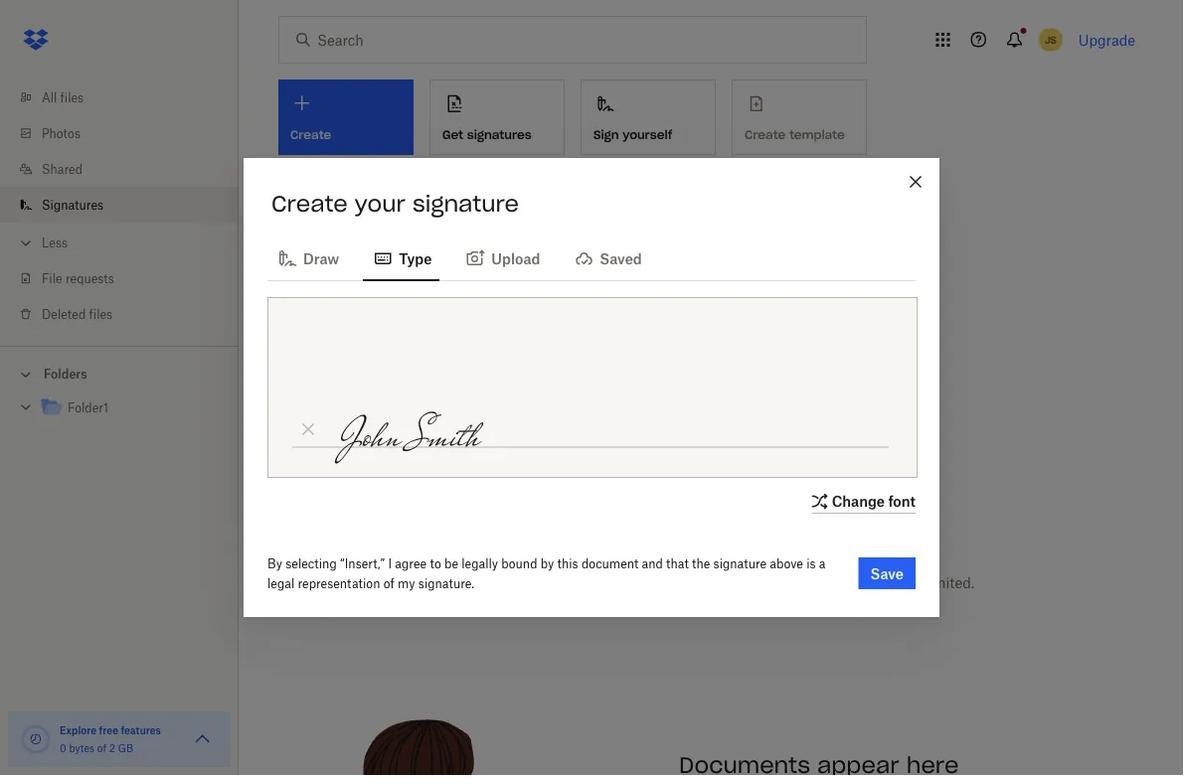 Task type: describe. For each thing, give the bounding box(es) containing it.
your for create your signature
[[355, 190, 406, 218]]

the
[[692, 556, 710, 571]]

create for create your signature so you're always ready to sign.
[[294, 391, 332, 406]]

to inside by selecting "insert," i agree to be legally bound by this document and that the signature above is a legal representation of my signature.
[[430, 556, 441, 571]]

signature.
[[418, 576, 474, 591]]

requests inside list
[[66, 271, 114, 286]]

get
[[442, 127, 463, 142]]

deleted files
[[42, 307, 112, 322]]

deleted
[[42, 307, 86, 322]]

2
[[109, 742, 115, 755]]

gb
[[118, 742, 133, 755]]

so
[[420, 391, 433, 406]]

2 3 from the left
[[539, 575, 548, 592]]

photos
[[42, 126, 81, 141]]

folders
[[44, 367, 87, 382]]

shared
[[42, 162, 83, 176]]

signature down document
[[552, 575, 614, 592]]

type
[[399, 250, 432, 267]]

by selecting "insert," i agree to be legally bound by this document and that the signature above is a legal representation of my signature.
[[267, 556, 826, 591]]

always
[[473, 391, 511, 406]]

1 3 from the left
[[510, 575, 519, 592]]

font
[[888, 493, 916, 510]]

signature inside by selecting "insert," i agree to be legally bound by this document and that the signature above is a legal representation of my signature.
[[713, 556, 767, 571]]

that
[[666, 556, 689, 571]]

file requests link
[[16, 261, 239, 296]]

Your name text field
[[323, 394, 894, 477]]

of inside explore free features 0 bytes of 2 gb
[[97, 742, 106, 755]]

draw
[[303, 250, 339, 267]]

signature down get
[[413, 190, 519, 218]]

list containing all files
[[0, 68, 239, 346]]

above
[[770, 556, 803, 571]]

document
[[582, 556, 639, 571]]

legally
[[462, 556, 498, 571]]

of inside by selecting "insert," i agree to be legally bound by this document and that the signature above is a legal representation of my signature.
[[384, 576, 395, 591]]

left
[[678, 575, 700, 592]]

0
[[60, 742, 66, 755]]

templates
[[370, 575, 439, 592]]

month.
[[732, 575, 778, 592]]

upgrade link
[[1078, 31, 1135, 48]]

is inside tab list
[[894, 575, 904, 592]]

create for create your signature
[[271, 190, 348, 218]]

to inside the create your signature so you're always ready to sign.
[[549, 391, 560, 406]]

create your signature so you're always ready to sign.
[[294, 391, 560, 426]]

is inside by selecting "insert," i agree to be legally bound by this document and that the signature above is a legal representation of my signature.
[[807, 556, 816, 571]]

all files
[[42, 90, 84, 105]]

bound
[[501, 556, 537, 571]]

representation
[[298, 576, 380, 591]]

and
[[642, 556, 663, 571]]

folder1
[[68, 401, 108, 416]]

signature inside the create your signature so you're always ready to sign.
[[363, 391, 417, 406]]

sign yourself
[[594, 127, 672, 142]]

save
[[871, 565, 904, 582]]

your for create your signature so you're always ready to sign.
[[335, 391, 360, 406]]

tab list inside 'create your signature' dialog
[[267, 234, 916, 281]]

explore
[[60, 724, 97, 737]]

change
[[832, 493, 885, 510]]

ready
[[514, 391, 546, 406]]

signatures list item
[[0, 187, 239, 223]]

explore free features 0 bytes of 2 gb
[[60, 724, 161, 755]]

create your signature dialog
[[244, 158, 940, 617]]

deleted files link
[[16, 296, 239, 332]]



Task type: locate. For each thing, give the bounding box(es) containing it.
3 of 3 signature requests left this month. signing yourself is unlimited.
[[510, 575, 975, 592]]

0 vertical spatial yourself
[[623, 127, 672, 142]]

create up sign.
[[294, 391, 332, 406]]

0 vertical spatial is
[[807, 556, 816, 571]]

1 vertical spatial to
[[430, 556, 441, 571]]

of left 'my'
[[384, 576, 395, 591]]

you're
[[436, 391, 469, 406]]

yourself inside button
[[623, 127, 672, 142]]

yourself right signing
[[837, 575, 890, 592]]

requests inside tab list
[[618, 575, 675, 592]]

to left the be
[[430, 556, 441, 571]]

get signatures
[[442, 127, 532, 142]]

tab list containing documents
[[278, 559, 1128, 607]]

is
[[807, 556, 816, 571], [894, 575, 904, 592]]

unlimited.
[[908, 575, 975, 592]]

photos link
[[16, 115, 239, 151]]

1 vertical spatial this
[[704, 575, 728, 592]]

upgrade
[[1078, 31, 1135, 48]]

shared link
[[16, 151, 239, 187]]

upload
[[492, 250, 540, 267]]

change font button
[[808, 490, 916, 514]]

1 vertical spatial create
[[294, 391, 332, 406]]

3
[[510, 575, 519, 592], [539, 575, 548, 592]]

2 horizontal spatial of
[[523, 575, 536, 592]]

0 vertical spatial files
[[60, 90, 84, 105]]

file requests
[[42, 271, 114, 286]]

quota usage element
[[20, 724, 52, 756]]

less
[[42, 235, 68, 250]]

1 vertical spatial yourself
[[837, 575, 890, 592]]

tab list
[[267, 234, 916, 281], [278, 559, 1128, 607]]

3 down by
[[539, 575, 548, 592]]

"insert,"
[[340, 556, 385, 571]]

your inside dialog
[[355, 190, 406, 218]]

bytes
[[69, 742, 95, 755]]

get signatures button
[[430, 80, 565, 155]]

requests
[[66, 271, 114, 286], [618, 575, 675, 592]]

file
[[42, 271, 62, 286]]

change font
[[832, 493, 916, 510]]

folders button
[[0, 359, 239, 388]]

is left a
[[807, 556, 816, 571]]

by
[[541, 556, 554, 571]]

documents
[[278, 575, 354, 592]]

agree
[[395, 556, 427, 571]]

requests down and
[[618, 575, 675, 592]]

of left 2
[[97, 742, 106, 755]]

3 down 'bound'
[[510, 575, 519, 592]]

create
[[271, 190, 348, 218], [294, 391, 332, 406]]

is left unlimited.
[[894, 575, 904, 592]]

1 horizontal spatial files
[[89, 307, 112, 322]]

of inside tab list
[[523, 575, 536, 592]]

create up the draw
[[271, 190, 348, 218]]

files for deleted files
[[89, 307, 112, 322]]

saved
[[600, 250, 642, 267]]

your inside the create your signature so you're always ready to sign.
[[335, 391, 360, 406]]

signature up 3 of 3 signature requests left this month. signing yourself is unlimited.
[[713, 556, 767, 571]]

your up type
[[355, 190, 406, 218]]

1 horizontal spatial is
[[894, 575, 904, 592]]

to right ready at the bottom of the page
[[549, 391, 560, 406]]

dropbox image
[[16, 20, 56, 60]]

documents tab
[[278, 559, 354, 607]]

list
[[0, 68, 239, 346]]

0 horizontal spatial of
[[97, 742, 106, 755]]

files right deleted
[[89, 307, 112, 322]]

folder1 link
[[40, 395, 223, 422]]

sign yourself button
[[581, 80, 716, 155]]

1 horizontal spatial to
[[549, 391, 560, 406]]

your
[[355, 190, 406, 218], [335, 391, 360, 406]]

free
[[99, 724, 118, 737]]

0 horizontal spatial to
[[430, 556, 441, 571]]

yourself
[[623, 127, 672, 142], [837, 575, 890, 592]]

sign.
[[294, 411, 321, 426]]

1 vertical spatial is
[[894, 575, 904, 592]]

i
[[388, 556, 392, 571]]

files for all files
[[60, 90, 84, 105]]

less image
[[16, 233, 36, 253]]

tab list containing draw
[[267, 234, 916, 281]]

0 vertical spatial requests
[[66, 271, 114, 286]]

1 vertical spatial tab list
[[278, 559, 1128, 607]]

this right by
[[557, 556, 578, 571]]

create inside dialog
[[271, 190, 348, 218]]

0 vertical spatial to
[[549, 391, 560, 406]]

my
[[398, 576, 415, 591]]

1 horizontal spatial of
[[384, 576, 395, 591]]

1 horizontal spatial requests
[[618, 575, 675, 592]]

signatures
[[467, 127, 532, 142]]

1 horizontal spatial this
[[704, 575, 728, 592]]

sign
[[594, 127, 619, 142]]

this down the
[[704, 575, 728, 592]]

create your signature
[[271, 190, 519, 218]]

features
[[121, 724, 161, 737]]

yourself right sign
[[623, 127, 672, 142]]

templates tab
[[370, 559, 439, 607]]

0 horizontal spatial is
[[807, 556, 816, 571]]

requests right file
[[66, 271, 114, 286]]

selecting
[[286, 556, 337, 571]]

0 horizontal spatial requests
[[66, 271, 114, 286]]

signature
[[413, 190, 519, 218], [363, 391, 417, 406], [713, 556, 767, 571], [552, 575, 614, 592]]

all
[[42, 90, 57, 105]]

this
[[557, 556, 578, 571], [704, 575, 728, 592]]

0 horizontal spatial files
[[60, 90, 84, 105]]

signatures link
[[16, 187, 239, 223]]

1 horizontal spatial 3
[[539, 575, 548, 592]]

0 vertical spatial tab list
[[267, 234, 916, 281]]

create inside the create your signature so you're always ready to sign.
[[294, 391, 332, 406]]

signature left 'so'
[[363, 391, 417, 406]]

this inside by selecting "insert," i agree to be legally bound by this document and that the signature above is a legal representation of my signature.
[[557, 556, 578, 571]]

0 vertical spatial this
[[557, 556, 578, 571]]

a
[[819, 556, 826, 571]]

by
[[267, 556, 282, 571]]

0 horizontal spatial 3
[[510, 575, 519, 592]]

save button
[[859, 558, 916, 590]]

0 vertical spatial your
[[355, 190, 406, 218]]

1 vertical spatial requests
[[618, 575, 675, 592]]

of
[[523, 575, 536, 592], [384, 576, 395, 591], [97, 742, 106, 755]]

signatures
[[42, 197, 103, 212]]

legal
[[267, 576, 295, 591]]

1 horizontal spatial yourself
[[837, 575, 890, 592]]

to
[[549, 391, 560, 406], [430, 556, 441, 571]]

of down 'bound'
[[523, 575, 536, 592]]

files
[[60, 90, 84, 105], [89, 307, 112, 322]]

all files link
[[16, 80, 239, 115]]

be
[[444, 556, 458, 571]]

0 vertical spatial create
[[271, 190, 348, 218]]

signing
[[782, 575, 834, 592]]

your left 'so'
[[335, 391, 360, 406]]

0 horizontal spatial this
[[557, 556, 578, 571]]

0 horizontal spatial yourself
[[623, 127, 672, 142]]

files right the all
[[60, 90, 84, 105]]

1 vertical spatial files
[[89, 307, 112, 322]]

1 vertical spatial your
[[335, 391, 360, 406]]



Task type: vqa. For each thing, say whether or not it's contained in the screenshot.
are to the bottom
no



